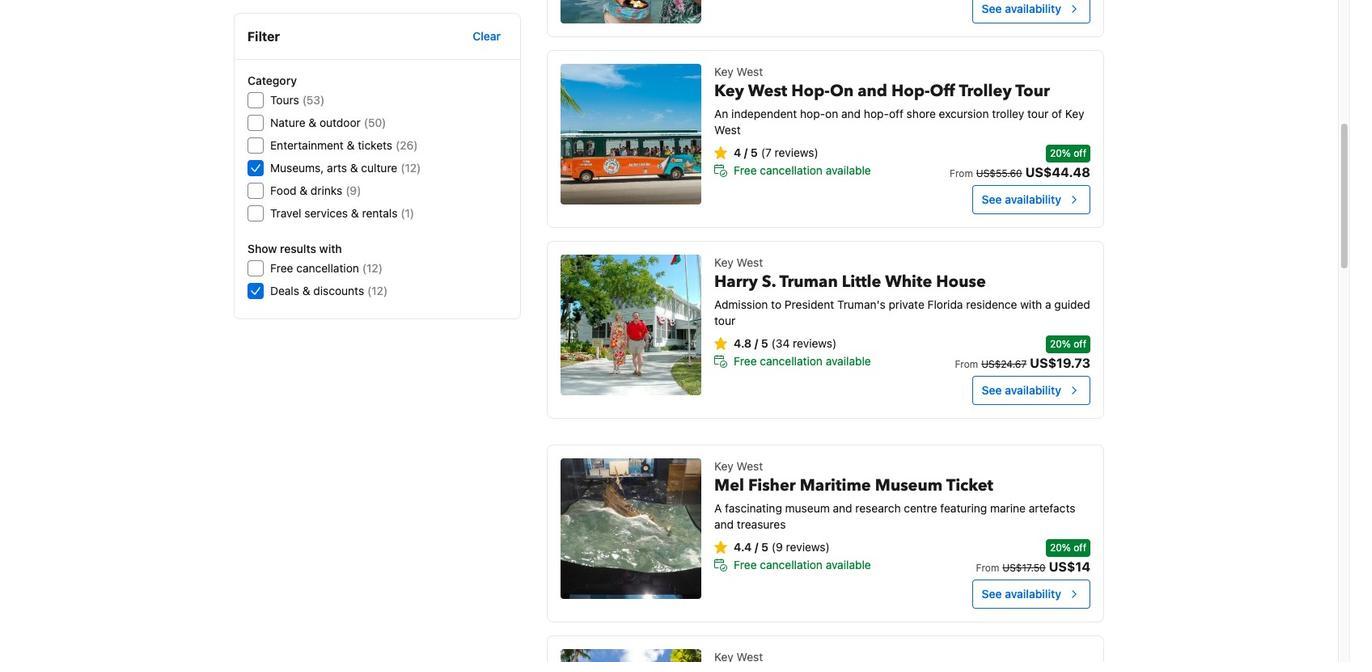 Task type: vqa. For each thing, say whether or not it's contained in the screenshot.
"off" in 20% off From US$55.60 US$44.48
yes



Task type: describe. For each thing, give the bounding box(es) containing it.
& right arts
[[350, 161, 358, 175]]

cancellation up "deals & discounts (12)"
[[296, 261, 359, 275]]

museum
[[785, 502, 830, 515]]

free up deals
[[270, 261, 293, 275]]

see for key west hop-on and hop-off trolley tour
[[982, 193, 1002, 206]]

key west harry s. truman little white house admission to president truman's private florida residence with a guided tour
[[715, 256, 1091, 328]]

guided
[[1055, 298, 1091, 312]]

drinks
[[311, 184, 343, 197]]

travel services & rentals (1)
[[270, 206, 414, 220]]

us$55.60
[[977, 168, 1023, 180]]

president
[[785, 298, 835, 312]]

4.8 / 5 (34 reviews)
[[734, 337, 837, 350]]

arts
[[327, 161, 347, 175]]

/ for fisher
[[755, 541, 759, 554]]

tours
[[270, 93, 299, 107]]

20% off from us$55.60 us$44.48
[[950, 147, 1091, 180]]

see availability for harry s. truman little white house
[[982, 384, 1062, 397]]

show results with
[[248, 242, 342, 256]]

truman
[[780, 271, 838, 293]]

residence
[[966, 298, 1018, 312]]

s.
[[762, 271, 776, 293]]

nature
[[270, 116, 306, 129]]

independent
[[732, 107, 797, 121]]

white
[[885, 271, 933, 293]]

tickets
[[358, 138, 393, 152]]

availability for mel fisher maritime museum ticket
[[1005, 587, 1062, 601]]

little
[[842, 271, 882, 293]]

house
[[937, 271, 986, 293]]

results
[[280, 242, 316, 256]]

outdoor
[[320, 116, 361, 129]]

and down a
[[715, 518, 734, 532]]

& for outdoor
[[309, 116, 317, 129]]

4.4
[[734, 541, 752, 554]]

museum
[[875, 475, 943, 497]]

reviews) for truman
[[793, 337, 837, 350]]

florida
[[928, 298, 963, 312]]

off for white
[[1074, 338, 1087, 350]]

from for and
[[950, 168, 973, 180]]

tours (53)
[[270, 93, 325, 107]]

cancellation for key
[[760, 163, 823, 177]]

key west shipwreck museum admission image
[[561, 650, 702, 663]]

& down (9)
[[351, 206, 359, 220]]

see for mel fisher maritime museum ticket
[[982, 587, 1002, 601]]

fascinating
[[725, 502, 782, 515]]

(26)
[[396, 138, 418, 152]]

4.4 / 5 (9 reviews)
[[734, 541, 830, 554]]

2 hop- from the left
[[892, 80, 930, 102]]

ticket
[[947, 475, 994, 497]]

key west key west hop-on and hop-off trolley tour an independent hop-on and hop-off shore excursion trolley tour of key west
[[715, 65, 1085, 137]]

with inside key west harry s. truman little white house admission to president truman's private florida residence with a guided tour
[[1021, 298, 1042, 312]]

1 see from the top
[[982, 2, 1002, 15]]

a
[[715, 502, 722, 515]]

off for ticket
[[1074, 542, 1087, 554]]

services
[[305, 206, 348, 220]]

key for mel fisher maritime museum ticket
[[715, 460, 734, 473]]

(7
[[761, 146, 772, 159]]

free cancellation available for maritime
[[734, 558, 871, 572]]

key west mel fisher maritime museum ticket a fascinating museum and research centre featuring marine artefacts and treasures
[[715, 460, 1076, 532]]

research
[[856, 502, 901, 515]]

20% for harry s. truman little white house
[[1050, 338, 1071, 350]]

show
[[248, 242, 277, 256]]

key west hop-on and hop-off trolley tour image
[[561, 64, 702, 205]]

(9
[[772, 541, 783, 554]]

food & drinks (9)
[[270, 184, 361, 197]]

4 / 5 (7 reviews)
[[734, 146, 819, 159]]

fisher
[[749, 475, 796, 497]]

(50)
[[364, 116, 386, 129]]

tour
[[1016, 80, 1050, 102]]

artefacts
[[1029, 502, 1076, 515]]

and right on on the right of the page
[[842, 107, 861, 121]]

harry s. truman little white house image
[[561, 255, 702, 396]]

from for white
[[955, 358, 979, 371]]

culture
[[361, 161, 398, 175]]

trolley
[[959, 80, 1012, 102]]

of
[[1052, 107, 1063, 121]]

free for harry
[[734, 354, 757, 368]]

1 availability from the top
[[1005, 2, 1062, 15]]

4.8
[[734, 337, 752, 350]]

available for little
[[826, 354, 871, 368]]

/ for s.
[[755, 337, 758, 350]]

free cancellation (12)
[[270, 261, 383, 275]]

see availability link
[[547, 0, 1105, 37]]

free for key
[[734, 163, 757, 177]]

travel
[[270, 206, 302, 220]]

free cancellation available for truman
[[734, 354, 871, 368]]

west for key
[[737, 65, 763, 78]]

and right on
[[858, 80, 888, 102]]

5 for s.
[[761, 337, 768, 350]]

harry
[[715, 271, 758, 293]]

from for ticket
[[976, 562, 1000, 575]]

admission
[[715, 298, 768, 312]]

west for mel
[[737, 460, 763, 473]]

entertainment & tickets (26)
[[270, 138, 418, 152]]

(1)
[[401, 206, 414, 220]]

cancellation for harry
[[760, 354, 823, 368]]

filter
[[248, 29, 280, 44]]



Task type: locate. For each thing, give the bounding box(es) containing it.
key inside key west harry s. truman little white house admission to president truman's private florida residence with a guided tour
[[715, 256, 734, 269]]

0 vertical spatial from
[[950, 168, 973, 180]]

discounts
[[313, 284, 364, 298]]

a
[[1046, 298, 1052, 312]]

museums, arts & culture (12)
[[270, 161, 421, 175]]

available
[[826, 163, 871, 177], [826, 354, 871, 368], [826, 558, 871, 572]]

3 free cancellation available from the top
[[734, 558, 871, 572]]

20% up us$44.48
[[1050, 147, 1071, 159]]

see availability for mel fisher maritime museum ticket
[[982, 587, 1062, 601]]

featuring
[[941, 502, 987, 515]]

20% inside 20% off from us$55.60 us$44.48
[[1050, 147, 1071, 159]]

off left shore
[[889, 107, 904, 121]]

2 see from the top
[[982, 193, 1002, 206]]

& for drinks
[[300, 184, 308, 197]]

us$17.50
[[1003, 562, 1046, 575]]

entertainment
[[270, 138, 344, 152]]

20% off from us$24.67 us$19.73
[[955, 338, 1091, 371]]

5 for fisher
[[761, 541, 769, 554]]

deals & discounts (12)
[[270, 284, 388, 298]]

free for mel
[[734, 558, 757, 572]]

available down on on the right of the page
[[826, 163, 871, 177]]

off for and
[[1074, 147, 1087, 159]]

see
[[982, 2, 1002, 15], [982, 193, 1002, 206], [982, 384, 1002, 397], [982, 587, 1002, 601]]

2 vertical spatial 5
[[761, 541, 769, 554]]

and down maritime
[[833, 502, 853, 515]]

0 horizontal spatial hop-
[[792, 80, 830, 102]]

off up us$19.73
[[1074, 338, 1087, 350]]

/ for west
[[744, 146, 748, 159]]

1 hop- from the left
[[792, 80, 830, 102]]

2 20% from the top
[[1050, 338, 1071, 350]]

0 horizontal spatial hop-
[[800, 107, 826, 121]]

2 vertical spatial (12)
[[368, 284, 388, 298]]

treasures
[[737, 518, 786, 532]]

tour inside key west key west hop-on and hop-off trolley tour an independent hop-on and hop-off shore excursion trolley tour of key west
[[1028, 107, 1049, 121]]

off inside 20% off from us$55.60 us$44.48
[[1074, 147, 1087, 159]]

off up us$44.48
[[1074, 147, 1087, 159]]

reviews) right (7
[[775, 146, 819, 159]]

4 see from the top
[[982, 587, 1002, 601]]

reviews)
[[775, 146, 819, 159], [793, 337, 837, 350], [786, 541, 830, 554]]

off
[[889, 107, 904, 121], [1074, 147, 1087, 159], [1074, 338, 1087, 350], [1074, 542, 1087, 554]]

hop- up on on the right of the page
[[792, 80, 830, 102]]

hop-
[[800, 107, 826, 121], [864, 107, 889, 121]]

clear button
[[466, 22, 507, 51]]

(12) right discounts
[[368, 284, 388, 298]]

(9)
[[346, 184, 361, 197]]

hop- right independent
[[800, 107, 826, 121]]

and
[[858, 80, 888, 102], [842, 107, 861, 121], [833, 502, 853, 515], [715, 518, 734, 532]]

1 20% from the top
[[1050, 147, 1071, 159]]

availability
[[1005, 2, 1062, 15], [1005, 193, 1062, 206], [1005, 384, 1062, 397], [1005, 587, 1062, 601]]

0 horizontal spatial with
[[319, 242, 342, 256]]

cancellation down 4 / 5 (7 reviews)
[[760, 163, 823, 177]]

west for harry
[[737, 256, 763, 269]]

1 vertical spatial (12)
[[362, 261, 383, 275]]

1 vertical spatial from
[[955, 358, 979, 371]]

availability for harry s. truman little white house
[[1005, 384, 1062, 397]]

west inside key west mel fisher maritime museum ticket a fascinating museum and research centre featuring marine artefacts and treasures
[[737, 460, 763, 473]]

cancellation for mel
[[760, 558, 823, 572]]

1 vertical spatial /
[[755, 337, 758, 350]]

0 vertical spatial free cancellation available
[[734, 163, 871, 177]]

with
[[319, 242, 342, 256], [1021, 298, 1042, 312]]

west inside key west harry s. truman little white house admission to president truman's private florida residence with a guided tour
[[737, 256, 763, 269]]

cancellation
[[760, 163, 823, 177], [296, 261, 359, 275], [760, 354, 823, 368], [760, 558, 823, 572]]

0 vertical spatial reviews)
[[775, 146, 819, 159]]

from
[[950, 168, 973, 180], [955, 358, 979, 371], [976, 562, 1000, 575]]

20% up us$19.73
[[1050, 338, 1071, 350]]

food
[[270, 184, 297, 197]]

key for harry s. truman little white house
[[715, 256, 734, 269]]

1 vertical spatial available
[[826, 354, 871, 368]]

free cancellation available down 4.8 / 5 (34 reviews)
[[734, 354, 871, 368]]

from inside '20% off from us$24.67 us$19.73'
[[955, 358, 979, 371]]

us$44.48
[[1026, 165, 1091, 180]]

/ right 4.4
[[755, 541, 759, 554]]

0 vertical spatial with
[[319, 242, 342, 256]]

off inside key west key west hop-on and hop-off trolley tour an independent hop-on and hop-off shore excursion trolley tour of key west
[[889, 107, 904, 121]]

& for discounts
[[302, 284, 310, 298]]

to
[[771, 298, 782, 312]]

cancellation down 4.4 / 5 (9 reviews)
[[760, 558, 823, 572]]

from left us$55.60 at the right of the page
[[950, 168, 973, 180]]

3 see from the top
[[982, 384, 1002, 397]]

from left us$17.50
[[976, 562, 1000, 575]]

/
[[744, 146, 748, 159], [755, 337, 758, 350], [755, 541, 759, 554]]

cancellation down 4.8 / 5 (34 reviews)
[[760, 354, 823, 368]]

key inside key west mel fisher maritime museum ticket a fascinating museum and research centre featuring marine artefacts and treasures
[[715, 460, 734, 473]]

mel
[[715, 475, 745, 497]]

& right food
[[300, 184, 308, 197]]

3 availability from the top
[[1005, 384, 1062, 397]]

2 vertical spatial available
[[826, 558, 871, 572]]

5 left (7
[[751, 146, 758, 159]]

0 vertical spatial 20%
[[1050, 147, 1071, 159]]

20% off from us$17.50 us$14
[[976, 542, 1091, 575]]

rentals
[[362, 206, 398, 220]]

reviews) for hop-
[[775, 146, 819, 159]]

see availability for key west hop-on and hop-off trolley tour
[[982, 193, 1062, 206]]

5 left (9
[[761, 541, 769, 554]]

0 vertical spatial (12)
[[401, 161, 421, 175]]

hop-
[[792, 80, 830, 102], [892, 80, 930, 102]]

free down 4.4
[[734, 558, 757, 572]]

from inside 20% off from us$17.50 us$14
[[976, 562, 1000, 575]]

3 available from the top
[[826, 558, 871, 572]]

hop- up shore
[[892, 80, 930, 102]]

off inside 20% off from us$17.50 us$14
[[1074, 542, 1087, 554]]

see availability
[[982, 2, 1062, 15], [982, 193, 1062, 206], [982, 384, 1062, 397], [982, 587, 1062, 601]]

20% inside '20% off from us$24.67 us$19.73'
[[1050, 338, 1071, 350]]

maritime
[[800, 475, 871, 497]]

key for key west hop-on and hop-off trolley tour
[[715, 65, 734, 78]]

4
[[734, 146, 742, 159]]

truman's
[[838, 298, 886, 312]]

1 see availability from the top
[[982, 2, 1062, 15]]

2 vertical spatial /
[[755, 541, 759, 554]]

1 horizontal spatial tour
[[1028, 107, 1049, 121]]

off up us$14
[[1074, 542, 1087, 554]]

reviews) right (9
[[786, 541, 830, 554]]

0 vertical spatial 5
[[751, 146, 758, 159]]

us$24.67
[[982, 358, 1027, 371]]

on
[[830, 80, 854, 102]]

an
[[715, 107, 729, 121]]

reviews) for maritime
[[786, 541, 830, 554]]

free cancellation available
[[734, 163, 871, 177], [734, 354, 871, 368], [734, 558, 871, 572]]

free down 4.8
[[734, 354, 757, 368]]

2 see availability from the top
[[982, 193, 1062, 206]]

20% for key west hop-on and hop-off trolley tour
[[1050, 147, 1071, 159]]

free cancellation available down 4.4 / 5 (9 reviews)
[[734, 558, 871, 572]]

free cancellation available down 4 / 5 (7 reviews)
[[734, 163, 871, 177]]

free
[[734, 163, 757, 177], [270, 261, 293, 275], [734, 354, 757, 368], [734, 558, 757, 572]]

deals
[[270, 284, 299, 298]]

/ right 4
[[744, 146, 748, 159]]

1 free cancellation available from the top
[[734, 163, 871, 177]]

us$14
[[1049, 560, 1091, 575]]

private
[[889, 298, 925, 312]]

20% inside 20% off from us$17.50 us$14
[[1050, 542, 1071, 554]]

0 horizontal spatial tour
[[715, 314, 736, 328]]

3 see availability from the top
[[982, 384, 1062, 397]]

museums,
[[270, 161, 324, 175]]

nature & outdoor (50)
[[270, 116, 386, 129]]

20% up us$14
[[1050, 542, 1071, 554]]

1 vertical spatial free cancellation available
[[734, 354, 871, 368]]

off inside '20% off from us$24.67 us$19.73'
[[1074, 338, 1087, 350]]

mel fisher maritime museum ticket image
[[561, 459, 702, 600]]

available for on
[[826, 163, 871, 177]]

reviews) right (34
[[793, 337, 837, 350]]

2 vertical spatial 20%
[[1050, 542, 1071, 554]]

see for harry s. truman little white house
[[982, 384, 1002, 397]]

5 left (34
[[761, 337, 768, 350]]

free down 4
[[734, 163, 757, 177]]

tour down admission
[[715, 314, 736, 328]]

4 see availability from the top
[[982, 587, 1062, 601]]

1 horizontal spatial with
[[1021, 298, 1042, 312]]

2 vertical spatial free cancellation available
[[734, 558, 871, 572]]

1 vertical spatial reviews)
[[793, 337, 837, 350]]

1 horizontal spatial hop-
[[892, 80, 930, 102]]

4 availability from the top
[[1005, 587, 1062, 601]]

20%
[[1050, 147, 1071, 159], [1050, 338, 1071, 350], [1050, 542, 1071, 554]]

hop- right on on the right of the page
[[864, 107, 889, 121]]

(12) up discounts
[[362, 261, 383, 275]]

& down (53)
[[309, 116, 317, 129]]

1 available from the top
[[826, 163, 871, 177]]

key west food tour image
[[561, 0, 702, 23]]

from left us$24.67
[[955, 358, 979, 371]]

1 horizontal spatial hop-
[[864, 107, 889, 121]]

(12)
[[401, 161, 421, 175], [362, 261, 383, 275], [368, 284, 388, 298]]

shore
[[907, 107, 936, 121]]

& up museums, arts & culture (12)
[[347, 138, 355, 152]]

on
[[826, 107, 839, 121]]

(34
[[772, 337, 790, 350]]

& right deals
[[302, 284, 310, 298]]

available down truman's
[[826, 354, 871, 368]]

tour left of
[[1028, 107, 1049, 121]]

key
[[715, 65, 734, 78], [715, 80, 744, 102], [1066, 107, 1085, 121], [715, 256, 734, 269], [715, 460, 734, 473]]

1 vertical spatial 20%
[[1050, 338, 1071, 350]]

1 vertical spatial 5
[[761, 337, 768, 350]]

&
[[309, 116, 317, 129], [347, 138, 355, 152], [350, 161, 358, 175], [300, 184, 308, 197], [351, 206, 359, 220], [302, 284, 310, 298]]

& for tickets
[[347, 138, 355, 152]]

2 vertical spatial from
[[976, 562, 1000, 575]]

5 for west
[[751, 146, 758, 159]]

centre
[[904, 502, 938, 515]]

1 vertical spatial with
[[1021, 298, 1042, 312]]

1 vertical spatial tour
[[715, 314, 736, 328]]

20% for mel fisher maritime museum ticket
[[1050, 542, 1071, 554]]

3 20% from the top
[[1050, 542, 1071, 554]]

0 vertical spatial tour
[[1028, 107, 1049, 121]]

us$19.73
[[1030, 356, 1091, 371]]

availability for key west hop-on and hop-off trolley tour
[[1005, 193, 1062, 206]]

0 vertical spatial available
[[826, 163, 871, 177]]

0 vertical spatial /
[[744, 146, 748, 159]]

/ right 4.8
[[755, 337, 758, 350]]

tour
[[1028, 107, 1049, 121], [715, 314, 736, 328]]

trolley
[[992, 107, 1025, 121]]

2 availability from the top
[[1005, 193, 1062, 206]]

1 hop- from the left
[[800, 107, 826, 121]]

2 free cancellation available from the top
[[734, 354, 871, 368]]

(53)
[[302, 93, 325, 107]]

excursion
[[939, 107, 989, 121]]

(12) down (26)
[[401, 161, 421, 175]]

category
[[248, 74, 297, 87]]

from inside 20% off from us$55.60 us$44.48
[[950, 168, 973, 180]]

marine
[[991, 502, 1026, 515]]

tour inside key west harry s. truman little white house admission to president truman's private florida residence with a guided tour
[[715, 314, 736, 328]]

available down research
[[826, 558, 871, 572]]

free cancellation available for hop-
[[734, 163, 871, 177]]

clear
[[473, 29, 501, 43]]

with up the free cancellation (12) at the top left of page
[[319, 242, 342, 256]]

2 vertical spatial reviews)
[[786, 541, 830, 554]]

with left a
[[1021, 298, 1042, 312]]

available for museum
[[826, 558, 871, 572]]

off
[[930, 80, 956, 102]]

2 hop- from the left
[[864, 107, 889, 121]]

2 available from the top
[[826, 354, 871, 368]]



